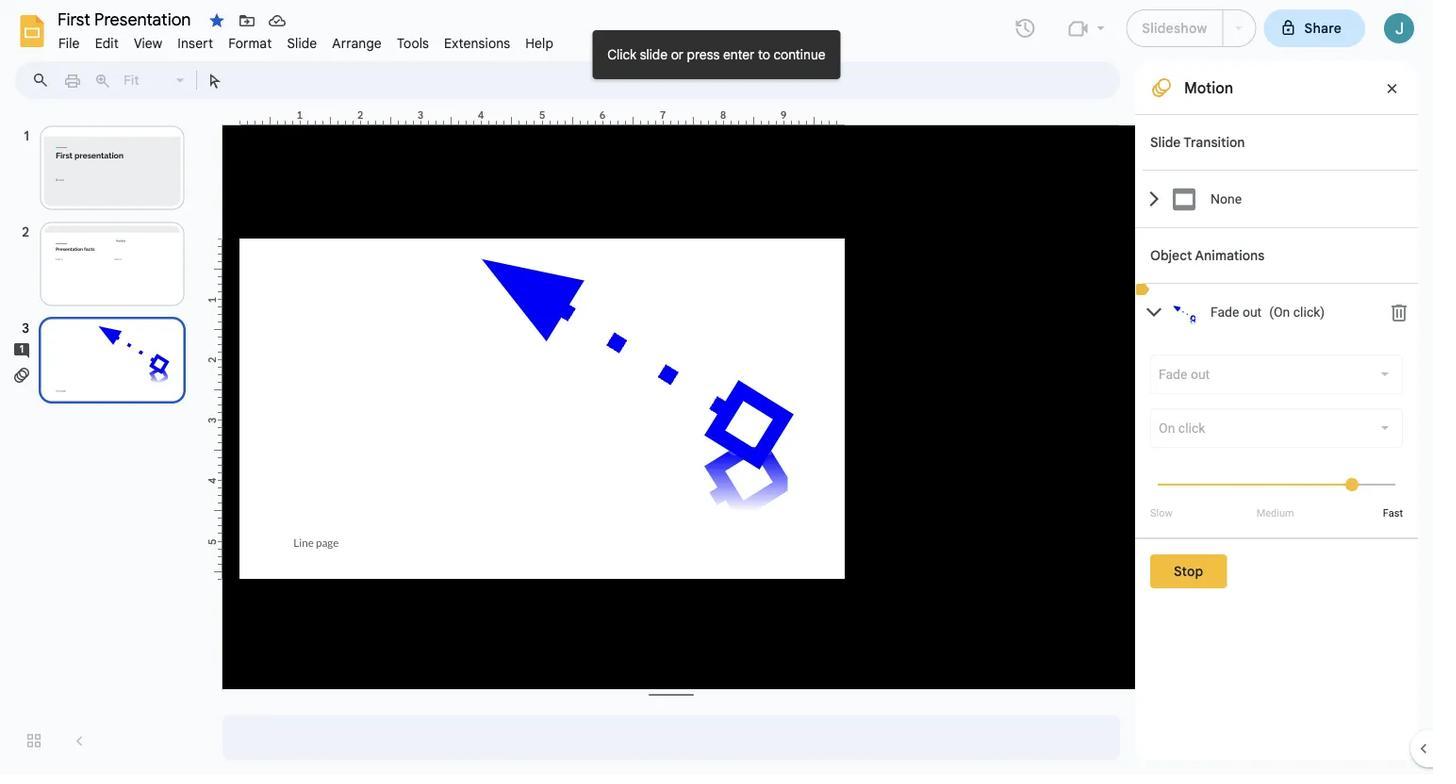 Task type: locate. For each thing, give the bounding box(es) containing it.
navigation
[[0, 107, 208, 775]]

first presentation
[[58, 9, 191, 30]]

none tab
[[1143, 170, 1419, 227]]

slide left 'transition'
[[1151, 134, 1181, 150]]

menu bar containing file
[[51, 25, 561, 56]]

0 vertical spatial out
[[1243, 304, 1262, 320]]

slide for slide
[[287, 35, 317, 51]]

slide inside slide menu item
[[287, 35, 317, 51]]

slide for slide transition
[[1151, 134, 1181, 150]]

first presentation element
[[51, 8, 1434, 37]]

enter
[[723, 46, 755, 63]]

slide inside motion section
[[1151, 134, 1181, 150]]

out inside tab
[[1243, 304, 1262, 320]]

out left (on
[[1243, 304, 1262, 320]]

click slide or press enter to continue
[[608, 46, 826, 63]]

1 vertical spatial fade
[[1159, 366, 1188, 382]]

tab panel
[[1143, 340, 1419, 538]]

tools
[[397, 35, 429, 51]]

on click list box
[[1151, 408, 1403, 448]]

slide right 'format'
[[287, 35, 317, 51]]

Star checkbox
[[204, 8, 230, 34]]

out inside fade out option
[[1191, 366, 1210, 382]]

slide
[[287, 35, 317, 51], [1151, 134, 1181, 150]]

object animations
[[1151, 247, 1265, 264]]

none
[[1211, 191, 1242, 207]]

fade
[[1211, 304, 1240, 320], [1159, 366, 1188, 382]]

insert menu item
[[170, 32, 221, 54]]

menu bar inside menu bar banner
[[51, 25, 561, 56]]

fade inside tab
[[1211, 304, 1240, 320]]

1 vertical spatial slide
[[1151, 134, 1181, 150]]

menu bar
[[51, 25, 561, 56]]

slideshow button
[[1127, 9, 1224, 47]]

fade left (on
[[1211, 304, 1240, 320]]

motion section
[[1136, 61, 1419, 760]]

slow
[[1151, 507, 1173, 519]]

1 horizontal spatial fade
[[1211, 304, 1240, 320]]

fade up on
[[1159, 366, 1188, 382]]

click)
[[1294, 304, 1325, 320]]

motion
[[1185, 78, 1234, 97]]

0 horizontal spatial slide
[[287, 35, 317, 51]]

help menu item
[[518, 32, 561, 54]]

transition
[[1184, 134, 1245, 150]]

fast
[[1384, 507, 1403, 519]]

out for fade out
[[1191, 366, 1210, 382]]

tab panel inside object animations tab list
[[1143, 340, 1419, 538]]

format
[[228, 35, 272, 51]]

0 vertical spatial fade
[[1211, 304, 1240, 320]]

first
[[58, 9, 90, 30]]

on click option
[[1159, 419, 1206, 438]]

start slideshow image
[[1235, 26, 1243, 30]]

file menu item
[[51, 32, 87, 54]]

out
[[1243, 304, 1262, 320], [1191, 366, 1210, 382]]

tab
[[1143, 283, 1419, 340]]

1 horizontal spatial out
[[1243, 304, 1262, 320]]

fade out
[[1159, 366, 1210, 382]]

out up click
[[1191, 366, 1210, 382]]

0 horizontal spatial fade
[[1159, 366, 1188, 382]]

1 horizontal spatial slide
[[1151, 134, 1181, 150]]

navigation inside first presentation application
[[0, 107, 208, 775]]

Zoom field
[[118, 67, 192, 95]]

animations
[[1196, 247, 1265, 264]]

1 vertical spatial out
[[1191, 366, 1210, 382]]

view
[[134, 35, 163, 51]]

tab panel containing fade out
[[1143, 340, 1419, 538]]

0 horizontal spatial out
[[1191, 366, 1210, 382]]

on
[[1159, 420, 1176, 436]]

slideshow
[[1143, 20, 1208, 36]]

extensions
[[444, 35, 510, 51]]

first presentation application
[[0, 0, 1434, 775]]

tab containing fade out
[[1143, 283, 1419, 340]]

slider
[[1151, 462, 1403, 506]]

out for fade out (on click)
[[1243, 304, 1262, 320]]

0 vertical spatial slide
[[287, 35, 317, 51]]

share
[[1305, 20, 1342, 36]]

fade inside option
[[1159, 366, 1188, 382]]

duration element
[[1151, 462, 1403, 519]]

stop button
[[1151, 555, 1227, 589]]



Task type: describe. For each thing, give the bounding box(es) containing it.
edit menu item
[[87, 32, 126, 54]]

arrange
[[332, 35, 382, 51]]

slide
[[640, 46, 668, 63]]

extensions menu item
[[437, 32, 518, 54]]

to
[[758, 46, 770, 63]]

fade for fade out
[[1159, 366, 1188, 382]]

on click
[[1159, 420, 1206, 436]]

click
[[608, 46, 637, 63]]

fade out (on click)
[[1211, 304, 1325, 320]]

object animations tab list
[[1136, 227, 1419, 538]]

menu bar banner
[[0, 0, 1434, 775]]

edit
[[95, 35, 119, 51]]

slider inside object animations tab list
[[1151, 462, 1403, 506]]

(on
[[1270, 304, 1291, 320]]

continue
[[774, 46, 826, 63]]

fast button
[[1384, 507, 1403, 519]]

fade for fade out (on click)
[[1211, 304, 1240, 320]]

fade out option
[[1159, 365, 1210, 384]]

file
[[58, 35, 80, 51]]

Zoom text field
[[121, 67, 174, 93]]

main toolbar
[[56, 66, 230, 95]]

click
[[1179, 420, 1206, 436]]

arrange menu item
[[325, 32, 389, 54]]

share button
[[1264, 9, 1366, 47]]

help
[[526, 35, 554, 51]]

slow button
[[1151, 507, 1173, 519]]

medium
[[1257, 507, 1295, 519]]

Menus field
[[24, 67, 65, 93]]

format menu item
[[221, 32, 280, 54]]

slide menu item
[[280, 32, 325, 54]]

tab inside object animations tab list
[[1143, 283, 1419, 340]]

object
[[1151, 247, 1193, 264]]

presentation
[[94, 9, 191, 30]]

insert
[[178, 35, 213, 51]]

stop
[[1174, 563, 1204, 580]]

press
[[687, 46, 720, 63]]

slide transition
[[1151, 134, 1245, 150]]

fade out list box
[[1151, 355, 1403, 394]]

or
[[671, 46, 684, 63]]

view menu item
[[126, 32, 170, 54]]

medium button
[[1234, 507, 1318, 519]]

tools menu item
[[389, 32, 437, 54]]



Task type: vqa. For each thing, say whether or not it's contained in the screenshot.
topmost Slide
yes



